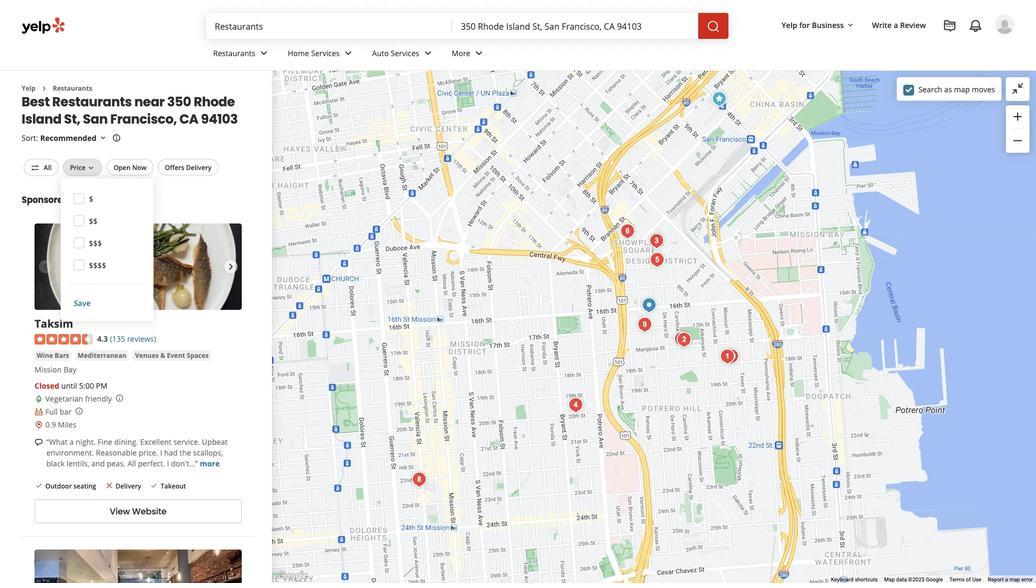 Task type: locate. For each thing, give the bounding box(es) containing it.
0 horizontal spatial a
[[70, 437, 74, 447]]

1 horizontal spatial services
[[391, 48, 420, 58]]

projects image
[[944, 19, 957, 32]]

none field near
[[461, 20, 690, 32]]

1 vertical spatial slideshow element
[[35, 550, 242, 583]]

1 horizontal spatial restaurants link
[[205, 39, 279, 70]]

la connessa image
[[671, 329, 693, 350]]

services inside auto services link
[[391, 48, 420, 58]]

upbeat
[[202, 437, 228, 447]]

1 horizontal spatial none field
[[461, 20, 690, 32]]

0 horizontal spatial yelp
[[22, 84, 36, 93]]

1 24 chevron down v2 image from the left
[[258, 47, 271, 60]]

st,
[[64, 110, 80, 128]]

1 vertical spatial yelp
[[22, 84, 36, 93]]

buena vida cantina image
[[642, 50, 664, 72]]

venues & event spaces link
[[133, 350, 211, 361]]

16 chevron down v2 image
[[99, 134, 107, 142]]

16 close v2 image
[[105, 481, 114, 490]]

24 chevron down v2 image right auto services
[[422, 47, 435, 60]]

"what
[[46, 437, 68, 447]]

delivery inside the offers delivery button
[[186, 163, 212, 172]]

1 horizontal spatial all
[[128, 458, 136, 469]]

24 chevron down v2 image
[[342, 47, 355, 60], [422, 47, 435, 60]]

results
[[70, 194, 102, 206]]

restaurants right 16 chevron right v2 icon
[[53, 84, 92, 93]]

san
[[83, 110, 108, 128]]

services right auto
[[391, 48, 420, 58]]

more link
[[200, 458, 220, 469]]

sponsored results
[[22, 194, 102, 206]]

report a map error
[[989, 577, 1034, 583]]

i left had
[[160, 448, 162, 458]]

1 horizontal spatial map
[[1010, 577, 1021, 583]]

2 horizontal spatial a
[[1006, 577, 1009, 583]]

error
[[1022, 577, 1034, 583]]

venues
[[135, 351, 159, 360]]

business categories element
[[205, 39, 1015, 70]]

terms of use
[[950, 577, 982, 583]]

a right write
[[894, 20, 899, 30]]

services right home
[[311, 48, 340, 58]]

16 filter v2 image
[[31, 164, 39, 172]]

previous image
[[39, 260, 52, 273]]

report a map error link
[[989, 577, 1034, 583]]

auto services
[[372, 48, 420, 58]]

restaurants up rhode
[[213, 48, 256, 58]]

now
[[132, 163, 147, 172]]

all button
[[24, 159, 59, 176]]

collapse map image
[[1012, 82, 1025, 95]]

search as map moves
[[919, 84, 996, 94]]

1 vertical spatial restaurants link
[[53, 84, 92, 93]]

16 chevron down v2 image right business
[[847, 21, 855, 30]]

16 info v2 image
[[112, 134, 121, 142]]

$$$$
[[89, 260, 106, 270]]

yelp left for
[[782, 20, 798, 30]]

2 24 chevron down v2 image from the left
[[473, 47, 486, 60]]

slideshow element
[[35, 223, 242, 310], [35, 550, 242, 583]]

1 horizontal spatial a
[[894, 20, 899, 30]]

group
[[1007, 105, 1030, 153]]

1 horizontal spatial 24 chevron down v2 image
[[473, 47, 486, 60]]

$ button
[[69, 187, 145, 209]]

sort:
[[22, 133, 38, 143]]

a for "what
[[70, 437, 74, 447]]

24 chevron down v2 image for auto services
[[422, 47, 435, 60]]

all right 16 filter v2 icon
[[44, 163, 52, 172]]

16 chevron down v2 image inside the price dropdown button
[[87, 164, 95, 172]]

16 checkmark v2 image
[[35, 481, 43, 490]]

1 vertical spatial 16 chevron down v2 image
[[87, 164, 95, 172]]

mediterranean link
[[76, 350, 129, 361]]

a right 'report'
[[1006, 577, 1009, 583]]

review
[[901, 20, 927, 30]]

open now button
[[107, 159, 154, 175]]

1 horizontal spatial i
[[167, 458, 169, 469]]

best restaurants near 350 rhode island st, san francisco, ca 94103
[[22, 93, 238, 128]]

0 horizontal spatial none field
[[215, 20, 444, 32]]

services
[[311, 48, 340, 58], [391, 48, 420, 58]]

yelp inside "button"
[[782, 20, 798, 30]]

terms
[[950, 577, 965, 583]]

louie's original image
[[674, 329, 696, 351]]

0 vertical spatial 16 chevron down v2 image
[[847, 21, 855, 30]]

services for auto services
[[391, 48, 420, 58]]

all right the peas.
[[128, 458, 136, 469]]

1 horizontal spatial yelp
[[782, 20, 798, 30]]

delivery right offers
[[186, 163, 212, 172]]

yelp for yelp link
[[22, 84, 36, 93]]

wine bars link
[[35, 350, 71, 361]]

0 vertical spatial yelp
[[782, 20, 798, 30]]

closed
[[35, 381, 59, 391]]

1 horizontal spatial 24 chevron down v2 image
[[422, 47, 435, 60]]

a up the environment.
[[70, 437, 74, 447]]

dining.
[[114, 437, 138, 447]]

delivery right 16 close v2 'icon' in the bottom of the page
[[116, 481, 141, 490]]

0 horizontal spatial map
[[955, 84, 971, 94]]

16 full bar v2 image
[[35, 408, 43, 416]]

restaurants link
[[205, 39, 279, 70], [53, 84, 92, 93]]

2 24 chevron down v2 image from the left
[[422, 47, 435, 60]]

24 chevron down v2 image inside auto services link
[[422, 47, 435, 60]]

0 vertical spatial a
[[894, 20, 899, 30]]

recommended
[[40, 133, 97, 143]]

&
[[160, 351, 165, 360]]

info icon image
[[115, 394, 124, 403], [115, 394, 124, 403], [75, 407, 84, 416], [75, 407, 84, 416]]

16 chevron down v2 image inside the yelp for business "button"
[[847, 21, 855, 30]]

0 vertical spatial restaurants link
[[205, 39, 279, 70]]

lentils,
[[67, 458, 89, 469]]

don't…"
[[171, 458, 198, 469]]

website
[[132, 505, 167, 518]]

lost resort image
[[565, 395, 587, 416]]

16 vegetarian v2 image
[[35, 395, 43, 403]]

0 horizontal spatial 24 chevron down v2 image
[[342, 47, 355, 60]]

reasonable
[[96, 448, 137, 458]]

all inside "what a night. fine dining. excellent service. upbeat environment. reasonable price. i had the scallops, black lentils, and peas. all perfect. i don't…"
[[128, 458, 136, 469]]

wine bars
[[37, 351, 69, 360]]

sponsored
[[22, 194, 68, 206]]

a inside "what a night. fine dining. excellent service. upbeat environment. reasonable price. i had the scallops, black lentils, and peas. all perfect. i don't…"
[[70, 437, 74, 447]]

service.
[[174, 437, 200, 447]]

save
[[74, 298, 91, 308]]

rosemary & pine image
[[647, 249, 669, 271]]

0 vertical spatial map
[[955, 84, 971, 94]]

chez maman east image
[[717, 346, 739, 368]]

1 vertical spatial a
[[70, 437, 74, 447]]

yelp link
[[22, 84, 36, 93]]

24 chevron down v2 image inside restaurants link
[[258, 47, 271, 60]]

16 checkmark v2 image
[[150, 481, 159, 490]]

night.
[[76, 437, 96, 447]]

services inside home services link
[[311, 48, 340, 58]]

yelp left 16 chevron right v2 icon
[[22, 84, 36, 93]]

$
[[89, 194, 93, 204]]

4.3 link
[[97, 333, 108, 344]]

24 chevron down v2 image left auto
[[342, 47, 355, 60]]

$$
[[89, 216, 98, 226]]

1 vertical spatial delivery
[[116, 481, 141, 490]]

bay
[[64, 364, 77, 375]]

restaurants up 16 chevron down v2 icon
[[52, 93, 132, 111]]

use
[[973, 577, 982, 583]]

1 24 chevron down v2 image from the left
[[342, 47, 355, 60]]

more
[[200, 458, 220, 469]]

offers delivery
[[165, 163, 212, 172]]

open now
[[114, 163, 147, 172]]

none field up home services link
[[215, 20, 444, 32]]

bottega image
[[409, 469, 430, 491]]

map left error
[[1010, 577, 1021, 583]]

2 none field from the left
[[461, 20, 690, 32]]

none field up business categories element
[[461, 20, 690, 32]]

a for write
[[894, 20, 899, 30]]

0 vertical spatial delivery
[[186, 163, 212, 172]]

24 chevron down v2 image for more
[[473, 47, 486, 60]]

0 horizontal spatial all
[[44, 163, 52, 172]]

rhode
[[194, 93, 235, 111]]

1 vertical spatial i
[[167, 458, 169, 469]]

0 horizontal spatial 16 chevron down v2 image
[[87, 164, 95, 172]]

hardwood bar & smokery image
[[617, 221, 639, 242]]

1 none field from the left
[[215, 20, 444, 32]]

0 horizontal spatial services
[[311, 48, 340, 58]]

16 chevron right v2 image
[[40, 84, 49, 93]]

restaurants
[[213, 48, 256, 58], [53, 84, 92, 93], [52, 93, 132, 111]]

24 chevron down v2 image left home
[[258, 47, 271, 60]]

price button
[[63, 159, 102, 176]]

24 chevron down v2 image inside home services link
[[342, 47, 355, 60]]

1 horizontal spatial delivery
[[186, 163, 212, 172]]

taksim
[[35, 316, 73, 331]]

None field
[[215, 20, 444, 32], [461, 20, 690, 32]]

mediterranean button
[[76, 350, 129, 361]]

None search field
[[206, 13, 731, 39]]

$$ button
[[69, 209, 145, 231]]

map right as
[[955, 84, 971, 94]]

2 services from the left
[[391, 48, 420, 58]]

0 vertical spatial slideshow element
[[35, 223, 242, 310]]

google image
[[275, 569, 311, 583]]

map data ©2023 google
[[885, 577, 944, 583]]

Find text field
[[215, 20, 444, 32]]

map region
[[150, 0, 1037, 583]]

all
[[44, 163, 52, 172], [128, 458, 136, 469]]

24 chevron down v2 image inside more link
[[473, 47, 486, 60]]

auto
[[372, 48, 389, 58]]

wine
[[37, 351, 53, 360]]

0 horizontal spatial 24 chevron down v2 image
[[258, 47, 271, 60]]

1 vertical spatial all
[[128, 458, 136, 469]]

ca
[[180, 110, 199, 128]]

16 chevron down v2 image
[[847, 21, 855, 30], [87, 164, 95, 172]]

1 horizontal spatial 16 chevron down v2 image
[[847, 21, 855, 30]]

parker potrero image
[[722, 346, 743, 368]]

0 vertical spatial i
[[160, 448, 162, 458]]

24 chevron down v2 image
[[258, 47, 271, 60], [473, 47, 486, 60]]

had
[[164, 448, 178, 458]]

1 vertical spatial map
[[1010, 577, 1021, 583]]

1 services from the left
[[311, 48, 340, 58]]

peas.
[[107, 458, 126, 469]]

user actions element
[[774, 14, 1030, 80]]

all inside all button
[[44, 163, 52, 172]]

350
[[167, 93, 191, 111]]

i down had
[[167, 458, 169, 469]]

map
[[955, 84, 971, 94], [1010, 577, 1021, 583]]

map for moves
[[955, 84, 971, 94]]

0 vertical spatial all
[[44, 163, 52, 172]]

2 vertical spatial a
[[1006, 577, 1009, 583]]

24 chevron down v2 image right more
[[473, 47, 486, 60]]

16 chevron down v2 image right price
[[87, 164, 95, 172]]

4.3 star rating image
[[35, 334, 93, 345]]



Task type: describe. For each thing, give the bounding box(es) containing it.
moves
[[973, 84, 996, 94]]

bob b. image
[[996, 15, 1015, 34]]

write a review link
[[868, 15, 931, 35]]

Near text field
[[461, 20, 690, 32]]

vegetarian friendly
[[45, 394, 112, 404]]

mission bay
[[35, 364, 77, 375]]

(135
[[110, 334, 125, 344]]

search image
[[707, 20, 720, 33]]

home services link
[[279, 39, 364, 70]]

fine
[[98, 437, 112, 447]]

recommended button
[[40, 133, 107, 143]]

24 chevron down v2 image for restaurants
[[258, 47, 271, 60]]

mediterranean
[[78, 351, 127, 360]]

zoom in image
[[1012, 110, 1025, 123]]

terms of use link
[[950, 577, 982, 583]]

16 marker v2 image
[[35, 421, 43, 429]]

16 chevron down v2 image for yelp for business
[[847, 21, 855, 30]]

reviews)
[[127, 334, 156, 344]]

"what a night. fine dining. excellent service. upbeat environment. reasonable price. i had the scallops, black lentils, and peas. all perfect. i don't…"
[[46, 437, 228, 469]]

yelp for yelp for business
[[782, 20, 798, 30]]

black
[[46, 458, 65, 469]]

0 horizontal spatial delivery
[[116, 481, 141, 490]]

bar
[[60, 407, 72, 417]]

restaurants inside business categories element
[[213, 48, 256, 58]]

next level burger image
[[635, 314, 656, 336]]

offers delivery button
[[158, 159, 219, 175]]

24 chevron down v2 image for home services
[[342, 47, 355, 60]]

for
[[800, 20, 811, 30]]

wine bars button
[[35, 350, 71, 361]]

1 slideshow element from the top
[[35, 223, 242, 310]]

of
[[967, 577, 972, 583]]

$$$
[[89, 238, 102, 248]]

takeout
[[161, 481, 186, 490]]

report
[[989, 577, 1005, 583]]

as
[[945, 84, 953, 94]]

business
[[812, 20, 845, 30]]

view
[[110, 505, 130, 518]]

2 slideshow element from the top
[[35, 550, 242, 583]]

price.
[[139, 448, 158, 458]]

94103
[[201, 110, 238, 128]]

view website
[[110, 505, 167, 518]]

near
[[134, 93, 165, 111]]

outdoor seating
[[45, 481, 96, 490]]

$$$$ button
[[69, 253, 145, 275]]

full
[[45, 407, 58, 417]]

data
[[897, 577, 908, 583]]

closed until 5:00 pm
[[35, 381, 107, 391]]

©2023
[[909, 577, 925, 583]]

miles
[[58, 420, 76, 430]]

environment.
[[46, 448, 94, 458]]

mission
[[35, 364, 62, 375]]

perfect.
[[138, 458, 165, 469]]

16 chevron down v2 image for price
[[87, 164, 95, 172]]

16 speech v2 image
[[35, 438, 43, 447]]

0 horizontal spatial restaurants link
[[53, 84, 92, 93]]

offers
[[165, 163, 184, 172]]

friendly
[[85, 394, 112, 404]]

none field the find
[[215, 20, 444, 32]]

excellent
[[140, 437, 172, 447]]

scallops,
[[193, 448, 223, 458]]

next image
[[225, 260, 238, 273]]

auto services link
[[364, 39, 443, 70]]

0 horizontal spatial i
[[160, 448, 162, 458]]

4.3
[[97, 334, 108, 344]]

a for report
[[1006, 577, 1009, 583]]

dumpling time image
[[646, 230, 668, 252]]

filters group
[[22, 159, 221, 321]]

view website link
[[35, 499, 242, 523]]

services for home services
[[311, 48, 340, 58]]

venues & event spaces
[[135, 351, 209, 360]]

map for error
[[1010, 577, 1021, 583]]

restaurants inside best restaurants near 350 rhode island st, san francisco, ca 94103
[[52, 93, 132, 111]]

more link
[[443, 39, 495, 70]]

map
[[885, 577, 896, 583]]

keyboard
[[832, 577, 854, 583]]

write
[[873, 20, 893, 30]]

taksim image
[[709, 88, 731, 110]]

keyboard shortcuts
[[832, 577, 878, 583]]

notifications image
[[970, 19, 983, 32]]

google
[[927, 577, 944, 583]]

zoom out image
[[1012, 134, 1025, 147]]

(135 reviews) link
[[110, 333, 156, 344]]

bars
[[55, 351, 69, 360]]

until
[[61, 381, 77, 391]]

and
[[91, 458, 105, 469]]

home services
[[288, 48, 340, 58]]

outdoor
[[45, 481, 72, 490]]

venues & event spaces button
[[133, 350, 211, 361]]

more
[[452, 48, 471, 58]]

shortcuts
[[856, 577, 878, 583]]

the
[[180, 448, 191, 458]]

pm
[[96, 381, 107, 391]]

full bar
[[45, 407, 72, 417]]

francisco,
[[110, 110, 177, 128]]

best
[[22, 93, 50, 111]]

open
[[114, 163, 131, 172]]



Task type: vqa. For each thing, say whether or not it's contained in the screenshot.
SHORTCUTS
yes



